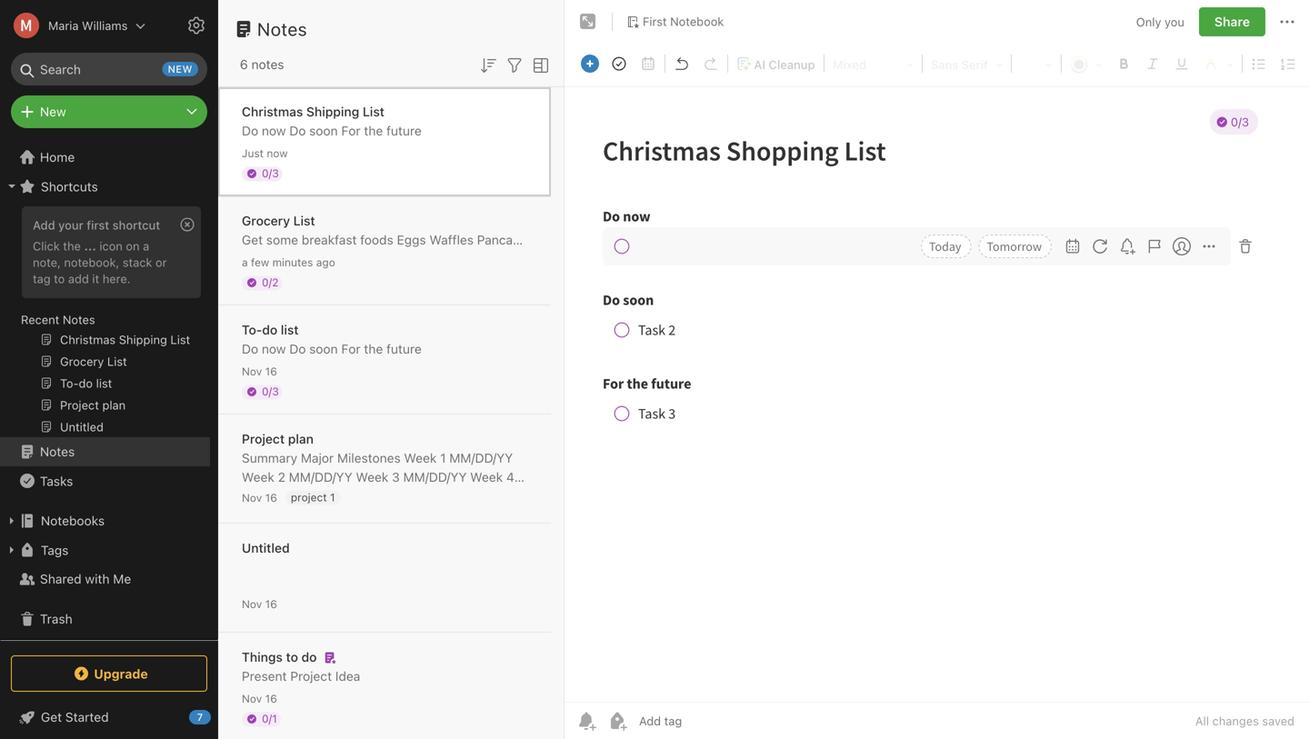 Task type: vqa. For each thing, say whether or not it's contained in the screenshot.
do
yes



Task type: describe. For each thing, give the bounding box(es) containing it.
only
[[1137, 15, 1162, 28]]

the for christmas shipping list
[[364, 123, 383, 138]]

3 16 from the top
[[265, 598, 277, 611]]

task up started
[[423, 489, 450, 504]]

Font family field
[[925, 51, 1010, 76]]

me
[[113, 572, 131, 587]]

get started
[[41, 710, 109, 725]]

get inside the grocery list get some breakfast foods eggs waffles pancakes cereal
[[242, 232, 263, 247]]

1 horizontal spatial 1
[[440, 451, 446, 466]]

new search field
[[24, 53, 198, 86]]

all
[[1196, 714, 1210, 728]]

major
[[301, 451, 334, 466]]

on
[[462, 508, 481, 523]]

3 nov 16 from the top
[[242, 598, 277, 611]]

future for to-do list do now do soon for the future
[[387, 342, 422, 357]]

More actions field
[[1277, 7, 1299, 36]]

1 horizontal spatial 4
[[507, 470, 515, 485]]

home link
[[0, 143, 218, 172]]

christmas
[[242, 104, 303, 119]]

Highlight field
[[1197, 51, 1241, 76]]

notes inside note list element
[[257, 18, 308, 40]]

changes
[[1213, 714, 1260, 728]]

tags button
[[0, 536, 210, 565]]

add filters image
[[504, 54, 526, 76]]

first notebook
[[643, 15, 724, 28]]

project 1
[[291, 491, 335, 504]]

milestones
[[337, 451, 401, 466]]

new
[[40, 104, 66, 119]]

Note Editor text field
[[565, 87, 1310, 702]]

mm/dd/yy up not
[[356, 489, 420, 504]]

Add tag field
[[638, 714, 774, 729]]

grocery
[[242, 213, 290, 228]]

you
[[1165, 15, 1185, 28]]

summary
[[242, 451, 298, 466]]

for for list
[[341, 123, 361, 138]]

nov 16 for do now do soon for the future
[[242, 365, 277, 378]]

started
[[402, 508, 458, 523]]

do down list
[[290, 342, 306, 357]]

0/2
[[262, 276, 279, 289]]

add
[[68, 272, 89, 285]]

future for christmas shipping list do now do soon for the future
[[387, 123, 422, 138]]

mm/dd/yy down major
[[289, 470, 353, 485]]

on
[[126, 239, 140, 253]]

note window element
[[565, 0, 1310, 740]]

View options field
[[526, 53, 552, 76]]

project
[[291, 491, 327, 504]]

a few minutes ago
[[242, 256, 335, 269]]

0 vertical spatial 2
[[278, 470, 286, 485]]

upgrade
[[94, 667, 148, 682]]

shortcuts
[[41, 179, 98, 194]]

breakfast
[[302, 232, 357, 247]]

tag
[[33, 272, 51, 285]]

notebooks link
[[0, 507, 210, 536]]

Sort options field
[[478, 53, 499, 76]]

1 vertical spatial now
[[267, 147, 288, 160]]

project plan summary major milestones week 1 mm/dd/yy week 2 mm/dd/yy week 3 mm/dd/yy week 4 mm/dd/yy week 5 mm/dd/yy task 1 task 2 task 3 task 4 legend not started on track...
[[242, 432, 515, 542]]

project inside project plan summary major milestones week 1 mm/dd/yy week 2 mm/dd/yy week 3 mm/dd/yy week 4 mm/dd/yy week 5 mm/dd/yy task 1 task 2 task 3 task 4 legend not started on track...
[[242, 432, 285, 447]]

0/1
[[262, 713, 277, 725]]

saved
[[1263, 714, 1295, 728]]

icon on a note, notebook, stack or tag to add it here.
[[33, 239, 167, 285]]

note,
[[33, 255, 61, 269]]

present project idea
[[242, 669, 361, 684]]

list inside the grocery list get some breakfast foods eggs waffles pancakes cereal
[[294, 213, 315, 228]]

new button
[[11, 96, 207, 128]]

mm/dd/yy down summary
[[242, 489, 306, 504]]

week up the on
[[471, 470, 503, 485]]

shortcut
[[112, 218, 160, 232]]

share
[[1215, 14, 1251, 29]]

upgrade button
[[11, 656, 207, 692]]

cereal
[[537, 232, 574, 247]]

waffles
[[430, 232, 474, 247]]

click the ...
[[33, 239, 96, 253]]

not
[[372, 508, 399, 523]]

untitled
[[242, 541, 290, 556]]

task down project
[[284, 508, 310, 523]]

plan
[[288, 432, 314, 447]]

week down milestones
[[356, 470, 389, 485]]

idea
[[336, 669, 361, 684]]

notebook
[[671, 15, 724, 28]]

tags
[[41, 543, 69, 558]]

icon
[[100, 239, 123, 253]]

all changes saved
[[1196, 714, 1295, 728]]

16 for summary major milestones week 1 mm/dd/yy week 2 mm/dd/yy week 3 mm/dd/yy week 4 mm/dd/yy week 5 mm/dd/yy task 1 task 2 task 3 task 4 legend not started on track...
[[265, 492, 277, 504]]

first notebook button
[[620, 9, 731, 35]]

tasks
[[40, 474, 73, 489]]

new
[[168, 63, 193, 75]]

nov 16 for present project idea
[[242, 693, 277, 705]]

7
[[197, 712, 203, 724]]

a inside icon on a note, notebook, stack or tag to add it here.
[[143, 239, 149, 253]]

to-do list do now do soon for the future
[[242, 322, 422, 357]]

shortcuts button
[[0, 172, 210, 201]]

williams
[[82, 19, 128, 32]]

notes link
[[0, 438, 210, 467]]

list inside christmas shipping list do now do soon for the future
[[363, 104, 385, 119]]

notebook,
[[64, 255, 119, 269]]

expand note image
[[578, 11, 599, 33]]

task image
[[607, 51, 632, 76]]

undo image
[[669, 51, 695, 76]]

trash
[[40, 612, 73, 627]]

...
[[84, 239, 96, 253]]

shared with me link
[[0, 565, 210, 594]]

soon for list
[[309, 123, 338, 138]]

things to do
[[242, 650, 317, 665]]

1 horizontal spatial project
[[290, 669, 332, 684]]

Font size field
[[1014, 51, 1060, 76]]

mm/dd/yy up started
[[403, 470, 467, 485]]

Search text field
[[24, 53, 195, 86]]

expand notebooks image
[[5, 514, 19, 528]]

6
[[240, 57, 248, 72]]

present
[[242, 669, 287, 684]]

1 vertical spatial 2
[[493, 489, 501, 504]]

group inside tree
[[0, 201, 210, 445]]

first
[[643, 15, 667, 28]]

recent notes
[[21, 313, 95, 327]]

ago
[[316, 256, 335, 269]]

task up the on
[[463, 489, 490, 504]]

week down summary
[[242, 470, 275, 485]]



Task type: locate. For each thing, give the bounding box(es) containing it.
a left few
[[242, 256, 248, 269]]

week right milestones
[[404, 451, 437, 466]]

get down grocery
[[242, 232, 263, 247]]

a right on
[[143, 239, 149, 253]]

a inside note list element
[[242, 256, 248, 269]]

nov up track...
[[242, 492, 262, 504]]

group containing add your first shortcut
[[0, 201, 210, 445]]

now down christmas
[[262, 123, 286, 138]]

font family image
[[926, 52, 1009, 75]]

eggs
[[397, 232, 426, 247]]

to right tag
[[54, 272, 65, 285]]

now down list
[[262, 342, 286, 357]]

16 for present project idea
[[265, 693, 277, 705]]

notes inside 'link'
[[40, 444, 75, 459]]

shipping
[[307, 104, 360, 119]]

nov 16
[[242, 365, 277, 378], [242, 492, 277, 504], [242, 598, 277, 611], [242, 693, 277, 705]]

3 nov from the top
[[242, 598, 262, 611]]

soon for list
[[309, 342, 338, 357]]

1 vertical spatial notes
[[63, 313, 95, 327]]

1 vertical spatial get
[[41, 710, 62, 725]]

heading level image
[[828, 52, 920, 75]]

0 horizontal spatial 2
[[278, 470, 286, 485]]

nov 16 up 0/1
[[242, 693, 277, 705]]

click to collapse image
[[211, 706, 225, 728]]

2 nov from the top
[[242, 492, 262, 504]]

notes
[[257, 18, 308, 40], [63, 313, 95, 327], [40, 444, 75, 459]]

Font color field
[[1064, 51, 1110, 76]]

0/3 for christmas shipping list do now do soon for the future
[[262, 167, 279, 180]]

do
[[242, 123, 258, 138], [290, 123, 306, 138], [242, 342, 258, 357], [290, 342, 306, 357]]

notes right the recent
[[63, 313, 95, 327]]

the for to-do list
[[364, 342, 383, 357]]

0 horizontal spatial project
[[242, 432, 285, 447]]

1 vertical spatial 4
[[314, 508, 322, 523]]

now for do
[[262, 342, 286, 357]]

0 horizontal spatial get
[[41, 710, 62, 725]]

to inside note list element
[[286, 650, 298, 665]]

6 notes
[[240, 57, 284, 72]]

nov 16 for summary major milestones week 1 mm/dd/yy week 2 mm/dd/yy week 3 mm/dd/yy week 4 mm/dd/yy week 5 mm/dd/yy task 1 task 2 task 3 task 4 legend not started on track...
[[242, 492, 277, 504]]

list up some
[[294, 213, 315, 228]]

mm/dd/yy
[[450, 451, 513, 466], [289, 470, 353, 485], [403, 470, 467, 485], [242, 489, 306, 504], [356, 489, 420, 504]]

0 vertical spatial get
[[242, 232, 263, 247]]

2 0/3 from the top
[[262, 385, 279, 398]]

4 nov from the top
[[242, 693, 262, 705]]

1 vertical spatial future
[[387, 342, 422, 357]]

just now
[[242, 147, 288, 160]]

1 nov 16 from the top
[[242, 365, 277, 378]]

add tag image
[[607, 710, 629, 732]]

0 vertical spatial 4
[[507, 470, 515, 485]]

font size image
[[1015, 52, 1059, 75]]

get inside help and learning task checklist field
[[41, 710, 62, 725]]

2 future from the top
[[387, 342, 422, 357]]

16 up track...
[[265, 492, 277, 504]]

to up present project idea
[[286, 650, 298, 665]]

shared
[[40, 572, 82, 587]]

2 nov 16 from the top
[[242, 492, 277, 504]]

stack
[[123, 255, 152, 269]]

16 down the to-do list do now do soon for the future
[[265, 365, 277, 378]]

1 horizontal spatial 3
[[392, 470, 400, 485]]

add a reminder image
[[576, 710, 598, 732]]

1 for from the top
[[341, 123, 361, 138]]

0 horizontal spatial to
[[54, 272, 65, 285]]

the
[[364, 123, 383, 138], [63, 239, 81, 253], [364, 342, 383, 357]]

legend
[[325, 508, 369, 523]]

group
[[0, 201, 210, 445]]

0 vertical spatial notes
[[257, 18, 308, 40]]

tree containing home
[[0, 143, 218, 645]]

list right shipping
[[363, 104, 385, 119]]

2 vertical spatial notes
[[40, 444, 75, 459]]

0 vertical spatial for
[[341, 123, 361, 138]]

4 nov 16 from the top
[[242, 693, 277, 705]]

nov
[[242, 365, 262, 378], [242, 492, 262, 504], [242, 598, 262, 611], [242, 693, 262, 705]]

tasks button
[[0, 467, 210, 496]]

2 16 from the top
[[265, 492, 277, 504]]

0 horizontal spatial 4
[[314, 508, 322, 523]]

0 horizontal spatial list
[[294, 213, 315, 228]]

now for shipping
[[262, 123, 286, 138]]

soon
[[309, 123, 338, 138], [309, 342, 338, 357]]

0 vertical spatial project
[[242, 432, 285, 447]]

some
[[266, 232, 298, 247]]

More field
[[1303, 51, 1310, 76]]

0 horizontal spatial a
[[143, 239, 149, 253]]

font color image
[[1065, 52, 1109, 75]]

1 horizontal spatial 2
[[493, 489, 501, 504]]

nov up 'things' at the bottom
[[242, 598, 262, 611]]

here.
[[103, 272, 131, 285]]

track...
[[242, 527, 294, 542]]

1
[[440, 451, 446, 466], [454, 489, 459, 504], [330, 491, 335, 504]]

mm/dd/yy up the on
[[450, 451, 513, 466]]

16 up 0/1
[[265, 693, 277, 705]]

week
[[404, 451, 437, 466], [242, 470, 275, 485], [356, 470, 389, 485], [471, 470, 503, 485], [309, 489, 342, 504]]

add your first shortcut
[[33, 218, 160, 232]]

1 future from the top
[[387, 123, 422, 138]]

0 vertical spatial future
[[387, 123, 422, 138]]

nov for present project idea
[[242, 693, 262, 705]]

shared with me
[[40, 572, 131, 587]]

1 0/3 from the top
[[262, 167, 279, 180]]

recent
[[21, 313, 59, 327]]

project left idea
[[290, 669, 332, 684]]

first
[[87, 218, 109, 232]]

notes up the tasks
[[40, 444, 75, 459]]

0/3 down to-
[[262, 385, 279, 398]]

1 nov from the top
[[242, 365, 262, 378]]

the inside tree
[[63, 239, 81, 253]]

nov down to-
[[242, 365, 262, 378]]

to inside icon on a note, notebook, stack or tag to add it here.
[[54, 272, 65, 285]]

1 vertical spatial list
[[294, 213, 315, 228]]

3 down milestones
[[392, 470, 400, 485]]

week left 5
[[309, 489, 342, 504]]

0 horizontal spatial 3
[[272, 508, 280, 523]]

for
[[341, 123, 361, 138], [341, 342, 361, 357]]

16 up 'things to do'
[[265, 598, 277, 611]]

now inside the to-do list do now do soon for the future
[[262, 342, 286, 357]]

soon inside the to-do list do now do soon for the future
[[309, 342, 338, 357]]

2 soon from the top
[[309, 342, 338, 357]]

get left the 'started'
[[41, 710, 62, 725]]

nov 16 up 'things' at the bottom
[[242, 598, 277, 611]]

or
[[156, 255, 167, 269]]

1 horizontal spatial a
[[242, 256, 248, 269]]

for inside christmas shipping list do now do soon for the future
[[341, 123, 361, 138]]

1 vertical spatial the
[[63, 239, 81, 253]]

soon inside christmas shipping list do now do soon for the future
[[309, 123, 338, 138]]

16 for do now do soon for the future
[[265, 365, 277, 378]]

few
[[251, 256, 269, 269]]

highlight image
[[1198, 52, 1240, 75]]

2 vertical spatial the
[[364, 342, 383, 357]]

1 horizontal spatial get
[[242, 232, 263, 247]]

do left list
[[262, 322, 278, 337]]

foods
[[360, 232, 394, 247]]

16
[[265, 365, 277, 378], [265, 492, 277, 504], [265, 598, 277, 611], [265, 693, 277, 705]]

4 16 from the top
[[265, 693, 277, 705]]

more actions image
[[1277, 11, 1299, 33]]

do inside the to-do list do now do soon for the future
[[262, 322, 278, 337]]

0/3 down just now
[[262, 167, 279, 180]]

home
[[40, 150, 75, 165]]

notes up notes
[[257, 18, 308, 40]]

nov for do now do soon for the future
[[242, 365, 262, 378]]

0 vertical spatial list
[[363, 104, 385, 119]]

note list element
[[218, 0, 574, 740]]

1 horizontal spatial do
[[302, 650, 317, 665]]

1 vertical spatial do
[[302, 650, 317, 665]]

1 horizontal spatial list
[[363, 104, 385, 119]]

1 vertical spatial 3
[[272, 508, 280, 523]]

0 horizontal spatial do
[[262, 322, 278, 337]]

click
[[33, 239, 60, 253]]

started
[[65, 710, 109, 725]]

settings image
[[186, 15, 207, 36]]

maria
[[48, 19, 79, 32]]

with
[[85, 572, 110, 587]]

the inside the to-do list do now do soon for the future
[[364, 342, 383, 357]]

1 vertical spatial for
[[341, 342, 361, 357]]

1 soon from the top
[[309, 123, 338, 138]]

for inside the to-do list do now do soon for the future
[[341, 342, 361, 357]]

2 for from the top
[[341, 342, 361, 357]]

1 vertical spatial soon
[[309, 342, 338, 357]]

share button
[[1200, 7, 1266, 36]]

things
[[242, 650, 283, 665]]

5
[[345, 489, 353, 504]]

tree
[[0, 143, 218, 645]]

0 horizontal spatial 1
[[330, 491, 335, 504]]

0 vertical spatial the
[[364, 123, 383, 138]]

project
[[242, 432, 285, 447], [290, 669, 332, 684]]

do up present project idea
[[302, 650, 317, 665]]

1 16 from the top
[[265, 365, 277, 378]]

to-
[[242, 322, 262, 337]]

0 vertical spatial a
[[143, 239, 149, 253]]

2 horizontal spatial 1
[[454, 489, 459, 504]]

1 vertical spatial to
[[286, 650, 298, 665]]

nov 16 down to-
[[242, 365, 277, 378]]

only you
[[1137, 15, 1185, 28]]

Insert field
[[577, 51, 604, 76]]

grocery list get some breakfast foods eggs waffles pancakes cereal
[[242, 213, 574, 247]]

Heading level field
[[827, 51, 921, 76]]

notes
[[252, 57, 284, 72]]

task up track...
[[242, 508, 269, 523]]

now right just
[[267, 147, 288, 160]]

minutes
[[273, 256, 313, 269]]

2
[[278, 470, 286, 485], [493, 489, 501, 504]]

0 vertical spatial to
[[54, 272, 65, 285]]

for for list
[[341, 342, 361, 357]]

trash link
[[0, 605, 210, 634]]

the inside christmas shipping list do now do soon for the future
[[364, 123, 383, 138]]

future inside christmas shipping list do now do soon for the future
[[387, 123, 422, 138]]

1 vertical spatial 0/3
[[262, 385, 279, 398]]

Help and Learning task checklist field
[[0, 703, 218, 732]]

Account field
[[0, 7, 146, 44]]

future inside the to-do list do now do soon for the future
[[387, 342, 422, 357]]

christmas shipping list do now do soon for the future
[[242, 104, 422, 138]]

notebooks
[[41, 513, 105, 528]]

now inside christmas shipping list do now do soon for the future
[[262, 123, 286, 138]]

1 vertical spatial a
[[242, 256, 248, 269]]

Add filters field
[[504, 53, 526, 76]]

nov for summary major milestones week 1 mm/dd/yy week 2 mm/dd/yy week 3 mm/dd/yy week 4 mm/dd/yy week 5 mm/dd/yy task 1 task 2 task 3 task 4 legend not started on track...
[[242, 492, 262, 504]]

do down christmas
[[290, 123, 306, 138]]

0 vertical spatial soon
[[309, 123, 338, 138]]

your
[[58, 218, 84, 232]]

1 vertical spatial project
[[290, 669, 332, 684]]

0 vertical spatial now
[[262, 123, 286, 138]]

do down to-
[[242, 342, 258, 357]]

3 up track...
[[272, 508, 280, 523]]

0 vertical spatial do
[[262, 322, 278, 337]]

nov 16 up track...
[[242, 492, 277, 504]]

0 vertical spatial 0/3
[[262, 167, 279, 180]]

4
[[507, 470, 515, 485], [314, 508, 322, 523]]

0/3 for to-do list do now do soon for the future
[[262, 385, 279, 398]]

it
[[92, 272, 99, 285]]

do up just
[[242, 123, 258, 138]]

nov down present
[[242, 693, 262, 705]]

maria williams
[[48, 19, 128, 32]]

pancakes
[[477, 232, 533, 247]]

project up summary
[[242, 432, 285, 447]]

2 vertical spatial now
[[262, 342, 286, 357]]

future
[[387, 123, 422, 138], [387, 342, 422, 357]]

0 vertical spatial 3
[[392, 470, 400, 485]]

expand tags image
[[5, 543, 19, 558]]

1 horizontal spatial to
[[286, 650, 298, 665]]

just
[[242, 147, 264, 160]]



